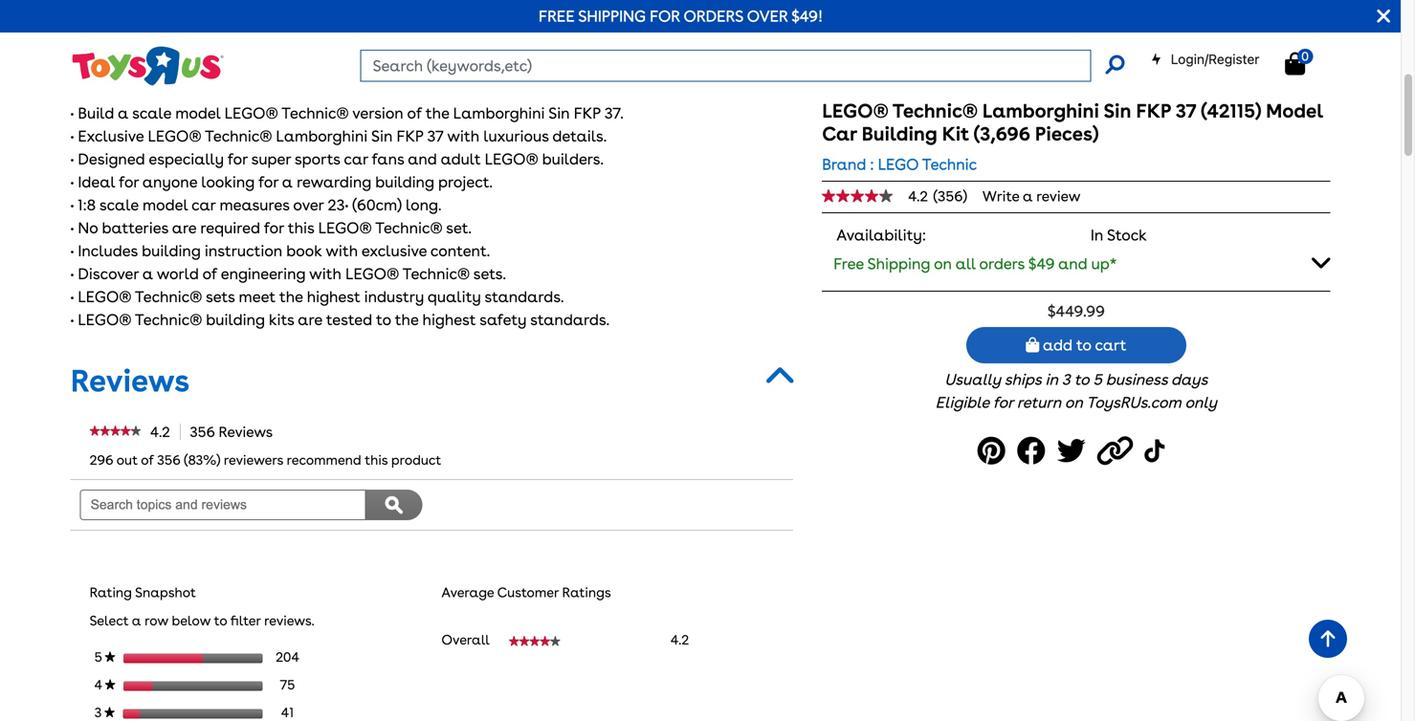 Task type: describe. For each thing, give the bounding box(es) containing it.
close button image
[[1377, 6, 1390, 27]]

0 horizontal spatial lamborghini
[[276, 127, 368, 146]]

technic
[[922, 155, 977, 174]]

lego
[[878, 155, 919, 174]]

3 ★
[[94, 705, 115, 721]]

for down designed
[[119, 173, 139, 192]]

a left row
[[132, 613, 141, 629]]

0 link
[[1285, 49, 1325, 76]]

share lego® technic® lamborghini sin fkp 37 (42115) model car building kit (3,696 pieces) on facebook image
[[1017, 430, 1051, 473]]

1 vertical spatial 3
[[94, 705, 104, 721]]

0 horizontal spatial fkp
[[397, 127, 423, 146]]

business
[[1106, 370, 1167, 389]]

designed
[[78, 150, 145, 169]]

free shipping on all orders $49 and up* button
[[822, 243, 1330, 283]]

super
[[251, 150, 291, 169]]

write a review
[[982, 188, 1081, 205]]

review
[[1036, 188, 1081, 205]]

to inside add to cart button
[[1076, 336, 1091, 355]]

availability:
[[836, 226, 926, 244]]

adult
[[441, 150, 481, 169]]

1 vertical spatial building
[[142, 242, 201, 260]]

content.
[[430, 242, 490, 260]]

0 horizontal spatial are
[[172, 219, 196, 237]]

brand
[[822, 155, 866, 174]]

37 inside an engaging build with a stunning display piece to admire • build a scale model lego® technic® version of the lamborghini sin fkp 37. • exclusive lego® technic® lamborghini sin fkp 37 with luxurious details. • designed especially for super sports car fans and adult lego® builders. • ideal for anyone looking for a rewarding building project. • 1:8 scale model car measures over 23• (60cm) long. • no batteries are required for this lego® technic® set. • includes building instruction book with exclusive content. • discover a world of engineering with lego® technic® sets. • lego® technic® sets meet the highest industry quality standards. • lego® technic® building kits are tested to the highest safety standards.
[[427, 127, 444, 146]]

0 vertical spatial scale
[[132, 104, 171, 123]]

building
[[862, 122, 937, 145]]

kits
[[269, 311, 294, 329]]

for down "measures"
[[264, 219, 284, 237]]

return
[[1017, 393, 1061, 412]]

1 vertical spatial car
[[191, 196, 216, 214]]

reviews.
[[264, 613, 314, 629]]

anyone
[[142, 173, 197, 192]]

over
[[747, 7, 788, 25]]

batteries
[[102, 219, 168, 237]]

this inside an engaging build with a stunning display piece to admire • build a scale model lego® technic® version of the lamborghini sin fkp 37. • exclusive lego® technic® lamborghini sin fkp 37 with luxurious details. • designed especially for super sports car fans and adult lego® builders. • ideal for anyone looking for a rewarding building project. • 1:8 scale model car measures over 23• (60cm) long. • no batteries are required for this lego® technic® set. • includes building instruction book with exclusive content. • discover a world of engineering with lego® technic® sets. • lego® technic® sets meet the highest industry quality standards. • lego® technic® building kits are tested to the highest safety standards.
[[288, 219, 314, 237]]

(60cm)
[[352, 196, 402, 214]]

on inside usually ships in 3 to 5 business days eligible for return on toysrus.com only
[[1065, 393, 1083, 412]]

356 reviews
[[190, 424, 273, 441]]

3 inside usually ships in 3 to 5 business days eligible for return on toysrus.com only
[[1062, 370, 1070, 389]]

$449.99
[[1048, 302, 1105, 321]]

lego® technic® lamborghini sin fkp 37 (42115) model car building kit (3,696 pieces) brand : lego technic
[[822, 100, 1323, 174]]

luxurious
[[483, 127, 549, 146]]

long.
[[406, 196, 441, 214]]

a left stunning at the top left
[[243, 81, 254, 100]]

to down "industry"
[[376, 311, 391, 329]]

fkp inside lego® technic® lamborghini sin fkp 37 (42115) model car building kit (3,696 pieces) brand : lego technic
[[1136, 100, 1171, 122]]

0 vertical spatial building
[[375, 173, 434, 192]]

an
[[70, 81, 90, 100]]

days
[[1171, 370, 1208, 389]]

write
[[982, 188, 1019, 205]]

ships
[[1004, 370, 1041, 389]]

especially
[[149, 150, 224, 169]]

login/register button
[[1151, 50, 1260, 69]]

with right build
[[207, 81, 239, 100]]

all
[[956, 255, 976, 273]]

exclusive
[[78, 127, 144, 146]]

stunning
[[257, 81, 320, 100]]

5 inside usually ships in 3 to 5 business days eligible for return on toysrus.com only
[[1093, 370, 1102, 389]]

admire
[[443, 81, 494, 100]]

1 • from the top
[[70, 104, 74, 123]]

book
[[286, 242, 322, 260]]

reviews link
[[70, 363, 190, 400]]

details.
[[552, 127, 607, 146]]

free
[[834, 255, 864, 273]]

create a pinterest pin for lego® technic® lamborghini sin fkp 37 (42115) model car building kit (3,696 pieces) image
[[978, 430, 1011, 473]]

quality
[[428, 288, 481, 306]]

average
[[441, 585, 494, 601]]

up*
[[1091, 255, 1117, 273]]

for up looking
[[228, 150, 248, 169]]

1 horizontal spatial 356
[[190, 424, 215, 441]]

0 vertical spatial model
[[175, 104, 221, 123]]

an engaging build with a stunning display piece to admire • build a scale model lego® technic® version of the lamborghini sin fkp 37. • exclusive lego® technic® lamborghini sin fkp 37 with luxurious details. • designed especially for super sports car fans and adult lego® builders. • ideal for anyone looking for a rewarding building project. • 1:8 scale model car measures over 23• (60cm) long. • no batteries are required for this lego® technic® set. • includes building instruction book with exclusive content. • discover a world of engineering with lego® technic® sets. • lego® technic® sets meet the highest industry quality standards. • lego® technic® building kits are tested to the highest safety standards.
[[70, 81, 624, 329]]

a down engaging
[[118, 104, 129, 123]]

1 horizontal spatial lamborghini
[[453, 104, 545, 123]]

shopping bag image for add to cart button
[[1026, 337, 1039, 353]]

no
[[78, 219, 98, 237]]

sin inside lego® technic® lamborghini sin fkp 37 (42115) model car building kit (3,696 pieces) brand : lego technic
[[1104, 100, 1131, 122]]

2 horizontal spatial of
[[407, 104, 422, 123]]

average customer ratings
[[441, 585, 611, 601]]

in
[[1045, 370, 1058, 389]]

technic® inside lego® technic® lamborghini sin fkp 37 (42115) model car building kit (3,696 pieces) brand : lego technic
[[893, 100, 978, 122]]

meet
[[239, 288, 275, 306]]

with down book
[[309, 265, 342, 283]]

2 vertical spatial the
[[395, 311, 419, 329]]

1 horizontal spatial fkp
[[574, 104, 601, 123]]

a right write
[[1023, 188, 1033, 205]]

sports
[[295, 150, 340, 169]]

1 horizontal spatial reviews
[[219, 424, 273, 441]]

9 • from the top
[[70, 288, 74, 306]]

296
[[90, 452, 113, 469]]

ratings
[[562, 585, 611, 601]]

row
[[145, 613, 168, 629]]

ϙ
[[385, 496, 403, 514]]

to inside usually ships in 3 to 5 business days eligible for return on toysrus.com only
[[1074, 370, 1089, 389]]

7 • from the top
[[70, 242, 74, 260]]

rating snapshot
[[90, 585, 196, 601]]

lamborghini inside lego® technic® lamborghini sin fkp 37 (42115) model car building kit (3,696 pieces) brand : lego technic
[[982, 100, 1099, 122]]

★ for 4
[[105, 679, 115, 691]]

(3,696
[[974, 122, 1030, 145]]

out
[[117, 452, 138, 469]]

orders
[[979, 255, 1025, 273]]

in stock
[[1091, 226, 1147, 244]]

cart
[[1095, 336, 1127, 355]]

1 vertical spatial this
[[365, 452, 388, 469]]

free shipping on all orders $49 and up*
[[834, 255, 1117, 273]]

0 vertical spatial standards.
[[485, 288, 564, 306]]

for inside usually ships in 3 to 5 business days eligible for return on toysrus.com only
[[993, 393, 1013, 412]]

sets.
[[473, 265, 506, 283]]

★ for 5
[[105, 652, 115, 663]]

5 • from the top
[[70, 196, 74, 214]]

2 horizontal spatial the
[[426, 104, 449, 123]]

free shipping for orders over $49!
[[539, 7, 823, 25]]

4 • from the top
[[70, 173, 74, 192]]

usually
[[945, 370, 1001, 389]]

shopping bag image for 0 link
[[1285, 52, 1305, 75]]

shipping
[[867, 255, 930, 273]]

with up "adult"
[[447, 127, 479, 146]]

instruction
[[205, 242, 282, 260]]

select a row below to filter reviews.
[[90, 613, 314, 629]]

add to cart button
[[966, 327, 1186, 364]]



Task type: locate. For each thing, give the bounding box(es) containing it.
on
[[934, 255, 952, 273], [1065, 393, 1083, 412]]

★
[[105, 652, 115, 663], [105, 679, 115, 691], [104, 707, 115, 718]]

1:8
[[78, 196, 96, 214]]

0 horizontal spatial 5
[[94, 649, 105, 666]]

display
[[324, 81, 379, 100]]

3 • from the top
[[70, 150, 74, 169]]

1 vertical spatial are
[[298, 311, 322, 329]]

5 ★
[[94, 649, 115, 666]]

shipping
[[578, 7, 646, 25]]

technic®
[[893, 100, 978, 122], [281, 104, 349, 123], [205, 127, 272, 146], [375, 219, 442, 237], [402, 265, 470, 283], [135, 288, 202, 306], [135, 311, 202, 329]]

for
[[228, 150, 248, 169], [119, 173, 139, 192], [258, 173, 278, 192], [264, 219, 284, 237], [993, 393, 1013, 412]]

piece
[[382, 81, 420, 100]]

1 horizontal spatial sin
[[548, 104, 570, 123]]

lamborghini up the write a review on the right of the page
[[982, 100, 1099, 122]]

1 ★ from the top
[[105, 652, 115, 663]]

1 vertical spatial ★
[[105, 679, 115, 691]]

a
[[243, 81, 254, 100], [118, 104, 129, 123], [282, 173, 293, 192], [1023, 188, 1033, 205], [142, 265, 153, 283], [132, 613, 141, 629]]

write a review button
[[982, 188, 1081, 205]]

1 horizontal spatial shopping bag image
[[1285, 52, 1305, 75]]

on inside dropdown button
[[934, 255, 952, 273]]

2 ★ from the top
[[105, 679, 115, 691]]

rewarding
[[297, 173, 371, 192]]

0 vertical spatial and
[[408, 150, 437, 169]]

★ inside 5 ★
[[105, 652, 115, 663]]

★ down the 4 ★
[[104, 707, 115, 718]]

building
[[375, 173, 434, 192], [142, 242, 201, 260], [206, 311, 265, 329]]

builders.
[[542, 150, 604, 169]]

tiktok image
[[1145, 430, 1169, 473]]

on right return
[[1065, 393, 1083, 412]]

fkp up fans
[[397, 127, 423, 146]]

and inside an engaging build with a stunning display piece to admire • build a scale model lego® technic® version of the lamborghini sin fkp 37. • exclusive lego® technic® lamborghini sin fkp 37 with luxurious details. • designed especially for super sports car fans and adult lego® builders. • ideal for anyone looking for a rewarding building project. • 1:8 scale model car measures over 23• (60cm) long. • no batteries are required for this lego® technic® set. • includes building instruction book with exclusive content. • discover a world of engineering with lego® technic® sets. • lego® technic® sets meet the highest industry quality standards. • lego® technic® building kits are tested to the highest safety standards.
[[408, 150, 437, 169]]

1 vertical spatial highest
[[422, 311, 476, 329]]

model
[[175, 104, 221, 123], [143, 196, 188, 214]]

296 out of 356 (83%) reviewers recommend this product
[[90, 452, 441, 469]]

Search topics and reviews text field
[[80, 490, 366, 521]]

★ down 5 ★
[[105, 679, 115, 691]]

2 horizontal spatial 4.2
[[908, 188, 928, 205]]

$49!
[[791, 7, 823, 25]]

to
[[424, 81, 439, 100], [376, 311, 391, 329], [1076, 336, 1091, 355], [1074, 370, 1089, 389], [214, 613, 227, 629]]

car down looking
[[191, 196, 216, 214]]

shopping bag image left "add" in the right top of the page
[[1026, 337, 1039, 353]]

37
[[1176, 100, 1196, 122], [427, 127, 444, 146]]

0 vertical spatial 3
[[1062, 370, 1070, 389]]

model down "anyone"
[[143, 196, 188, 214]]

1 horizontal spatial are
[[298, 311, 322, 329]]

brand : lego technic link
[[822, 153, 977, 176]]

are right kits in the top of the page
[[298, 311, 322, 329]]

for down super
[[258, 173, 278, 192]]

356 left (83%)
[[157, 452, 181, 469]]

1 vertical spatial and
[[1058, 255, 1088, 273]]

add to cart
[[1039, 336, 1127, 355]]

1 vertical spatial standards.
[[530, 311, 609, 329]]

customer
[[497, 585, 559, 601]]

of
[[407, 104, 422, 123], [202, 265, 217, 283], [141, 452, 154, 469]]

2 horizontal spatial fkp
[[1136, 100, 1171, 122]]

2 • from the top
[[70, 127, 74, 146]]

0 horizontal spatial 3
[[94, 705, 104, 721]]

project.
[[438, 173, 493, 192]]

eligible
[[935, 393, 989, 412]]

reviews up out
[[70, 363, 190, 400]]

0 vertical spatial the
[[426, 104, 449, 123]]

and inside dropdown button
[[1058, 255, 1088, 273]]

reviews up reviewers
[[219, 424, 273, 441]]

share a link to lego® technic® lamborghini sin fkp 37 (42115) model car building kit (3,696 pieces) on twitter image
[[1057, 430, 1091, 473]]

1 horizontal spatial car
[[344, 150, 368, 169]]

4.2 (356)
[[908, 188, 967, 205]]

0 vertical spatial shopping bag image
[[1285, 52, 1305, 75]]

details link
[[70, 11, 178, 48]]

kit
[[942, 122, 969, 145]]

2 horizontal spatial lamborghini
[[982, 100, 1099, 122]]

the down "industry"
[[395, 311, 419, 329]]

★ inside the 4 ★
[[105, 679, 115, 691]]

0 vertical spatial 356
[[190, 424, 215, 441]]

standards.
[[485, 288, 564, 306], [530, 311, 609, 329]]

★ for 3
[[104, 707, 115, 718]]

1 vertical spatial 356
[[157, 452, 181, 469]]

standards. up safety
[[485, 288, 564, 306]]

includes
[[78, 242, 138, 260]]

over
[[293, 196, 324, 214]]

0 vertical spatial highest
[[307, 288, 360, 306]]

3 down 4
[[94, 705, 104, 721]]

0 horizontal spatial of
[[141, 452, 154, 469]]

0
[[1301, 49, 1309, 63]]

4 ★
[[94, 677, 115, 693]]

building up the world
[[142, 242, 201, 260]]

0 vertical spatial on
[[934, 255, 952, 273]]

0 horizontal spatial building
[[142, 242, 201, 260]]

the up kits in the top of the page
[[279, 288, 303, 306]]

scale up "batteries"
[[99, 196, 139, 214]]

snapshot
[[135, 585, 196, 601]]

(42115)
[[1201, 100, 1261, 122]]

2 vertical spatial 4.2
[[671, 632, 689, 648]]

build
[[167, 81, 203, 100]]

1 horizontal spatial 4.2
[[671, 632, 689, 648]]

•
[[70, 104, 74, 123], [70, 127, 74, 146], [70, 150, 74, 169], [70, 173, 74, 192], [70, 196, 74, 214], [70, 219, 74, 237], [70, 242, 74, 260], [70, 265, 74, 283], [70, 288, 74, 306], [70, 311, 74, 329]]

safety
[[480, 311, 527, 329]]

★ up the 4 ★
[[105, 652, 115, 663]]

Enter Keyword or Item No. search field
[[360, 50, 1091, 82]]

of right out
[[141, 452, 154, 469]]

8 • from the top
[[70, 265, 74, 283]]

to right piece
[[424, 81, 439, 100]]

1 vertical spatial reviews
[[219, 424, 273, 441]]

1 vertical spatial 37
[[427, 127, 444, 146]]

build
[[78, 104, 114, 123]]

the down "admire"
[[426, 104, 449, 123]]

exclusive
[[362, 242, 427, 260]]

car up rewarding
[[344, 150, 368, 169]]

1 vertical spatial 4.2
[[150, 424, 170, 441]]

5
[[1093, 370, 1102, 389], [94, 649, 105, 666]]

car
[[822, 122, 857, 145]]

0 horizontal spatial this
[[288, 219, 314, 237]]

0 vertical spatial reviews
[[70, 363, 190, 400]]

toys r us image
[[70, 44, 223, 88]]

fkp
[[1136, 100, 1171, 122], [574, 104, 601, 123], [397, 127, 423, 146]]

a down super
[[282, 173, 293, 192]]

lamborghini up luxurious
[[453, 104, 545, 123]]

on left all
[[934, 255, 952, 273]]

discover
[[78, 265, 139, 283]]

sin right pieces)
[[1104, 100, 1131, 122]]

and right fans
[[408, 150, 437, 169]]

pieces)
[[1035, 122, 1098, 145]]

shopping bag image inside add to cart button
[[1026, 337, 1039, 353]]

looking
[[201, 173, 255, 192]]

0 horizontal spatial 4.2
[[150, 424, 170, 441]]

to right in
[[1074, 370, 1089, 389]]

0 vertical spatial ★
[[105, 652, 115, 663]]

75
[[280, 677, 295, 693]]

1 vertical spatial model
[[143, 196, 188, 214]]

356 up (83%)
[[190, 424, 215, 441]]

lego®
[[822, 100, 888, 122], [224, 104, 278, 123], [148, 127, 201, 146], [485, 150, 538, 169], [318, 219, 372, 237], [345, 265, 399, 283], [78, 288, 131, 306], [78, 311, 131, 329]]

1 vertical spatial of
[[202, 265, 217, 283]]

sin up "details."
[[548, 104, 570, 123]]

fkp down login/register button
[[1136, 100, 1171, 122]]

and left up*
[[1058, 255, 1088, 273]]

37.
[[604, 104, 624, 123]]

shopping bag image
[[1285, 52, 1305, 75], [1026, 337, 1039, 353]]

0 vertical spatial car
[[344, 150, 368, 169]]

2 vertical spatial ★
[[104, 707, 115, 718]]

★ inside the 3 ★
[[104, 707, 115, 718]]

6 • from the top
[[70, 219, 74, 237]]

Search topics and reviews search region search field
[[70, 480, 432, 530]]

measures
[[220, 196, 290, 214]]

of up sets
[[202, 265, 217, 283]]

orders
[[684, 7, 743, 25]]

2 horizontal spatial building
[[375, 173, 434, 192]]

rating
[[90, 585, 132, 601]]

23•
[[328, 196, 348, 214]]

2 vertical spatial building
[[206, 311, 265, 329]]

standards. right safety
[[530, 311, 609, 329]]

0 horizontal spatial the
[[279, 288, 303, 306]]

lego® inside lego® technic® lamborghini sin fkp 37 (42115) model car building kit (3,696 pieces) brand : lego technic
[[822, 100, 888, 122]]

37 inside lego® technic® lamborghini sin fkp 37 (42115) model car building kit (3,696 pieces) brand : lego technic
[[1176, 100, 1196, 122]]

1 horizontal spatial of
[[202, 265, 217, 283]]

with right book
[[326, 242, 358, 260]]

for down ships at bottom right
[[993, 393, 1013, 412]]

reviewers
[[224, 452, 283, 469]]

5 down cart
[[1093, 370, 1102, 389]]

a left the world
[[142, 265, 153, 283]]

ϙ button
[[366, 490, 422, 521]]

reviews
[[70, 363, 190, 400], [219, 424, 273, 441]]

37 up "adult"
[[427, 127, 444, 146]]

free shipping for orders over $49! link
[[539, 7, 823, 25]]

:
[[870, 155, 874, 174]]

0 vertical spatial 37
[[1176, 100, 1196, 122]]

0 vertical spatial of
[[407, 104, 422, 123]]

this left product
[[365, 452, 388, 469]]

select
[[90, 613, 129, 629]]

set.
[[446, 219, 472, 237]]

engaging
[[93, 81, 163, 100]]

(356)
[[933, 188, 967, 205]]

to right "add" in the right top of the page
[[1076, 336, 1091, 355]]

are
[[172, 219, 196, 237], [298, 311, 322, 329]]

3 ★ from the top
[[104, 707, 115, 718]]

0 vertical spatial this
[[288, 219, 314, 237]]

scale down engaging
[[132, 104, 171, 123]]

this up book
[[288, 219, 314, 237]]

0 horizontal spatial 37
[[427, 127, 444, 146]]

1 horizontal spatial highest
[[422, 311, 476, 329]]

ideal
[[78, 173, 115, 192]]

37 left (42115)
[[1176, 100, 1196, 122]]

recommend
[[287, 452, 361, 469]]

None search field
[[360, 50, 1125, 82]]

0 horizontal spatial highest
[[307, 288, 360, 306]]

0 horizontal spatial reviews
[[70, 363, 190, 400]]

for
[[650, 7, 680, 25]]

model down build
[[175, 104, 221, 123]]

1 horizontal spatial the
[[395, 311, 419, 329]]

5 up 4
[[94, 649, 105, 666]]

1 horizontal spatial on
[[1065, 393, 1083, 412]]

1 horizontal spatial 37
[[1176, 100, 1196, 122]]

0 vertical spatial 5
[[1093, 370, 1102, 389]]

0 vertical spatial are
[[172, 219, 196, 237]]

model
[[1266, 100, 1323, 122]]

are left required
[[172, 219, 196, 237]]

1 horizontal spatial 3
[[1062, 370, 1070, 389]]

shopping bag image up model in the right top of the page
[[1285, 52, 1305, 75]]

0 horizontal spatial sin
[[371, 127, 393, 146]]

required
[[200, 219, 260, 237]]

fkp up "details."
[[574, 104, 601, 123]]

0 horizontal spatial 356
[[157, 452, 181, 469]]

lamborghini up sports
[[276, 127, 368, 146]]

1 horizontal spatial building
[[206, 311, 265, 329]]

building down sets
[[206, 311, 265, 329]]

2 horizontal spatial sin
[[1104, 100, 1131, 122]]

356
[[190, 424, 215, 441], [157, 452, 181, 469]]

sin down version
[[371, 127, 393, 146]]

highest up tested
[[307, 288, 360, 306]]

of down piece
[[407, 104, 422, 123]]

1 horizontal spatial and
[[1058, 255, 1088, 273]]

1 vertical spatial on
[[1065, 393, 1083, 412]]

0 horizontal spatial car
[[191, 196, 216, 214]]

0 horizontal spatial on
[[934, 255, 952, 273]]

3 right in
[[1062, 370, 1070, 389]]

1 horizontal spatial 5
[[1093, 370, 1102, 389]]

1 vertical spatial scale
[[99, 196, 139, 214]]

building down fans
[[375, 173, 434, 192]]

engineering
[[221, 265, 306, 283]]

shopping bag image inside 0 link
[[1285, 52, 1305, 75]]

in
[[1091, 226, 1103, 244]]

to left filter
[[214, 613, 227, 629]]

highest down quality
[[422, 311, 476, 329]]

0 horizontal spatial shopping bag image
[[1026, 337, 1039, 353]]

1 vertical spatial 5
[[94, 649, 105, 666]]

2 vertical spatial of
[[141, 452, 154, 469]]

1 vertical spatial shopping bag image
[[1026, 337, 1039, 353]]

car
[[344, 150, 368, 169], [191, 196, 216, 214]]

1 vertical spatial the
[[279, 288, 303, 306]]

1 horizontal spatial this
[[365, 452, 388, 469]]

4.2
[[908, 188, 928, 205], [150, 424, 170, 441], [671, 632, 689, 648]]

copy a link to lego® technic® lamborghini sin fkp 37 (42115) model car building kit (3,696 pieces) image
[[1097, 430, 1139, 473]]

0 vertical spatial 4.2
[[908, 188, 928, 205]]

10 • from the top
[[70, 311, 74, 329]]

0 horizontal spatial and
[[408, 150, 437, 169]]



Task type: vqa. For each thing, say whether or not it's contained in the screenshot.
required
yes



